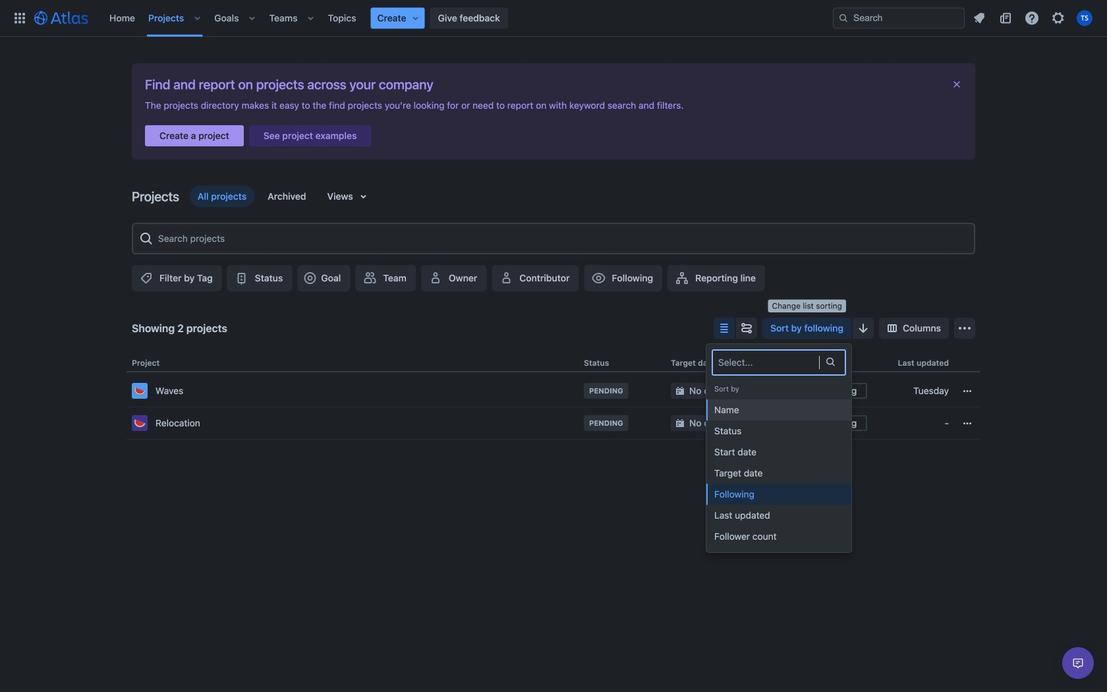Task type: describe. For each thing, give the bounding box(es) containing it.
Search field
[[833, 8, 965, 29]]

switch to... image
[[12, 10, 28, 26]]

following image
[[591, 270, 607, 286]]

help image
[[1025, 10, 1040, 26]]

display as timeline image
[[739, 320, 755, 336]]

open intercom messenger image
[[1071, 655, 1087, 671]]

tag image
[[138, 270, 154, 286]]

top element
[[8, 0, 833, 37]]

settings image
[[1051, 10, 1067, 26]]

display as list image
[[717, 320, 733, 336]]

status image
[[234, 270, 250, 286]]

close banner image
[[952, 79, 963, 90]]



Task type: locate. For each thing, give the bounding box(es) containing it.
None search field
[[833, 8, 965, 29]]

more options image
[[957, 320, 973, 336]]

None text field
[[719, 356, 721, 369]]

tooltip
[[768, 300, 847, 313]]

banner
[[0, 0, 1108, 37]]

reverse sort order image
[[856, 320, 872, 336]]

notifications image
[[972, 10, 988, 26]]

search projects image
[[138, 231, 154, 247]]

Search projects field
[[154, 227, 969, 251]]

open image
[[823, 354, 839, 370]]

account image
[[1077, 10, 1093, 26]]

search image
[[839, 13, 849, 23]]



Task type: vqa. For each thing, say whether or not it's contained in the screenshot.
'banner' containing Home
no



